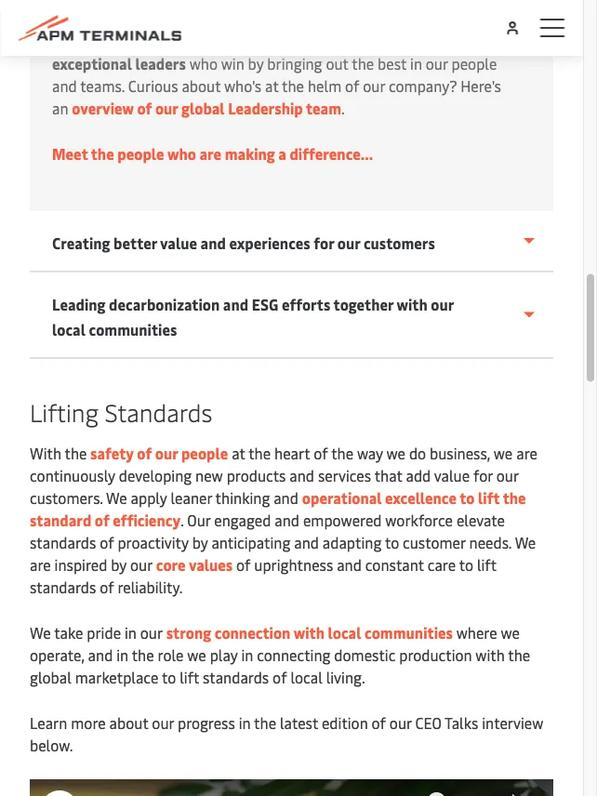 Task type: locate. For each thing, give the bounding box(es) containing it.
who down overview of our global leadership team link
[[167, 144, 196, 164]]

lift inside where we operate, and in the role we play in connecting domestic production with the global marketplace to lift standards of local living.
[[180, 667, 199, 687]]

to inside the of uprightness and constant care to lift standards of reliability.
[[459, 555, 473, 575]]

we take pride in our strong connection with local communities
[[30, 623, 453, 643]]

thinking
[[215, 488, 270, 508]]

for right experiences
[[314, 233, 334, 253]]

standards down "standard"
[[30, 532, 96, 552]]

esg
[[252, 295, 278, 315]]

core values link
[[156, 555, 233, 575]]

our inside leading decarbonization and esg efforts together with our local communities
[[431, 295, 454, 315]]

values
[[189, 555, 233, 575]]

of inside . our engaged and empowered workforce elevate standards of proactivity by anticipating and adapting to customer needs. we are inspired by our
[[100, 532, 114, 552]]

and inside leading decarbonization and esg efforts together with our local communities
[[223, 295, 248, 315]]

are left making
[[199, 144, 221, 164]]

people inside who win by bringing out the best in our people and teams. curious about who's at the helm of our company? here's an
[[451, 53, 497, 73]]

leading
[[52, 295, 106, 315]]

people up here's
[[451, 53, 497, 73]]

safety of our people link
[[87, 443, 228, 463]]

1 horizontal spatial at
[[265, 76, 279, 96]]

in inside learn more about our progress in the latest edition of our ceo talks interview below.
[[239, 713, 251, 733]]

2 vertical spatial standards
[[203, 667, 269, 687]]

0 horizontal spatial at
[[232, 443, 245, 463]]

2 horizontal spatial with
[[476, 645, 505, 665]]

1 vertical spatial value
[[434, 465, 470, 485]]

communities for leading decarbonization and esg efforts together with our local communities
[[89, 320, 177, 340]]

meet the people who are making a difference... link
[[52, 144, 373, 164]]

2 vertical spatial with
[[476, 645, 505, 665]]

for
[[314, 233, 334, 253], [473, 465, 493, 485]]

global down operate,
[[30, 667, 71, 687]]

2 horizontal spatial are
[[516, 443, 537, 463]]

of up developing
[[137, 443, 152, 463]]

people down overview
[[117, 144, 164, 164]]

about up overview of our global leadership team link
[[182, 76, 221, 96]]

local inside leading decarbonization and esg efforts together with our local communities
[[52, 320, 85, 340]]

and up an
[[52, 76, 77, 96]]

with down the where on the bottom right
[[476, 645, 505, 665]]

develop
[[286, 31, 338, 51]]

our up elevate
[[496, 465, 518, 485]]

by down our
[[192, 532, 208, 552]]

1 vertical spatial communities
[[365, 623, 453, 643]]

at up products
[[232, 443, 245, 463]]

at inside we enable our people to grow, and develop at every level, creating exceptional leaders
[[342, 31, 355, 51]]

and down pride
[[88, 645, 113, 665]]

standards
[[30, 532, 96, 552], [30, 577, 96, 597], [203, 667, 269, 687]]

lifting
[[30, 396, 98, 429]]

for down business,
[[473, 465, 493, 485]]

communities up production
[[365, 623, 453, 643]]

our left ceo
[[390, 713, 412, 733]]

lift inside the of uprightness and constant care to lift standards of reliability.
[[477, 555, 496, 575]]

the
[[352, 53, 374, 73], [282, 76, 304, 96], [91, 144, 114, 164], [65, 443, 87, 463], [248, 443, 271, 463], [331, 443, 354, 463], [503, 488, 526, 508], [132, 645, 154, 665], [508, 645, 530, 665], [254, 713, 276, 733]]

standards down 'play' at the bottom left
[[203, 667, 269, 687]]

value right better
[[160, 233, 197, 253]]

with right together
[[397, 295, 428, 315]]

and down adapting
[[337, 555, 362, 575]]

we inside . our engaged and empowered workforce elevate standards of proactivity by anticipating and adapting to customer needs. we are inspired by our
[[515, 532, 536, 552]]

and inside where we operate, and in the role we play in connecting domestic production with the global marketplace to lift standards of local living.
[[88, 645, 113, 665]]

our left customers
[[337, 233, 360, 253]]

local
[[52, 320, 85, 340], [328, 623, 361, 643], [291, 667, 322, 687]]

1 vertical spatial for
[[473, 465, 493, 485]]

standards inside . our engaged and empowered workforce elevate standards of proactivity by anticipating and adapting to customer needs. we are inspired by our
[[30, 532, 96, 552]]

workforce
[[385, 510, 453, 530]]

are left inspired
[[30, 555, 51, 575]]

in up marketplace
[[116, 645, 128, 665]]

for inside at the heart of the way we do business, we are continuously developing new products and services that add value for our customers. we apply leaner thinking and
[[473, 465, 493, 485]]

efforts
[[282, 295, 330, 315]]

people up leaders
[[151, 31, 196, 51]]

the up elevate
[[503, 488, 526, 508]]

of right heart
[[314, 443, 328, 463]]

1 horizontal spatial by
[[192, 532, 208, 552]]

the up interview
[[508, 645, 530, 665]]

ceo
[[415, 713, 441, 733]]

local down 'connecting'
[[291, 667, 322, 687]]

of up inspired
[[100, 532, 114, 552]]

local up domestic on the right of page
[[328, 623, 361, 643]]

2 horizontal spatial at
[[342, 31, 355, 51]]

our inside we enable our people to grow, and develop at every level, creating exceptional leaders
[[125, 31, 147, 51]]

operational excellence to lift the standard of efficiency link
[[30, 488, 526, 530]]

leadership
[[228, 98, 303, 118]]

standards inside where we operate, and in the role we play in connecting domestic production with the global marketplace to lift standards of local living.
[[203, 667, 269, 687]]

by right inspired
[[111, 555, 127, 575]]

and left the esg
[[223, 295, 248, 315]]

of right edition
[[372, 713, 386, 733]]

better
[[114, 233, 157, 253]]

communities inside leading decarbonization and esg efforts together with our local communities
[[89, 320, 177, 340]]

standards inside the of uprightness and constant care to lift standards of reliability.
[[30, 577, 96, 597]]

1 vertical spatial at
[[265, 76, 279, 96]]

way
[[357, 443, 383, 463]]

at the heart of the way we do business, we are continuously developing new products and services that add value for our customers. we apply leaner thinking and
[[30, 443, 537, 508]]

of down out
[[345, 76, 359, 96]]

0 horizontal spatial about
[[109, 713, 148, 733]]

1 vertical spatial standards
[[30, 577, 96, 597]]

of down 'connecting'
[[273, 667, 287, 687]]

.
[[341, 98, 345, 118], [181, 510, 184, 530]]

in right pride
[[125, 623, 137, 643]]

in down connection
[[241, 645, 253, 665]]

to
[[200, 31, 214, 51], [460, 488, 475, 508], [385, 532, 399, 552], [459, 555, 473, 575], [162, 667, 176, 687]]

elevate
[[457, 510, 505, 530]]

at up out
[[342, 31, 355, 51]]

1 vertical spatial about
[[109, 713, 148, 733]]

are
[[199, 144, 221, 164], [516, 443, 537, 463], [30, 555, 51, 575]]

our up reliability.
[[130, 555, 152, 575]]

2 vertical spatial by
[[111, 555, 127, 575]]

standards down inspired
[[30, 577, 96, 597]]

latest
[[280, 713, 318, 733]]

that
[[375, 465, 402, 485]]

progress
[[178, 713, 235, 733]]

0 horizontal spatial value
[[160, 233, 197, 253]]

best
[[378, 53, 407, 73]]

the inside operational excellence to lift the standard of efficiency
[[503, 488, 526, 508]]

by right win
[[248, 53, 264, 73]]

1 vertical spatial with
[[294, 623, 325, 643]]

0 vertical spatial communities
[[89, 320, 177, 340]]

local inside where we operate, and in the role we play in connecting domestic production with the global marketplace to lift standards of local living.
[[291, 667, 322, 687]]

2 horizontal spatial by
[[248, 53, 264, 73]]

lift down needs.
[[477, 555, 496, 575]]

to up constant at the right bottom of page
[[385, 532, 399, 552]]

with
[[397, 295, 428, 315], [294, 623, 325, 643], [476, 645, 505, 665]]

of right "standard"
[[95, 510, 110, 530]]

we right the where on the bottom right
[[501, 623, 520, 643]]

0 vertical spatial by
[[248, 53, 264, 73]]

creating better value and experiences for our customers
[[52, 233, 435, 253]]

0 vertical spatial at
[[342, 31, 355, 51]]

by inside who win by bringing out the best in our people and teams. curious about who's at the helm of our company? here's an
[[248, 53, 264, 73]]

people
[[151, 31, 196, 51], [451, 53, 497, 73], [117, 144, 164, 164], [181, 443, 228, 463]]

1 vertical spatial are
[[516, 443, 537, 463]]

. down helm
[[341, 98, 345, 118]]

1 horizontal spatial local
[[291, 667, 322, 687]]

are inside at the heart of the way we do business, we are continuously developing new products and services that add value for our customers. we apply leaner thinking and
[[516, 443, 537, 463]]

the left latest
[[254, 713, 276, 733]]

experiences
[[229, 233, 310, 253]]

communities
[[89, 320, 177, 340], [365, 623, 453, 643]]

and left experiences
[[200, 233, 226, 253]]

global down who's
[[181, 98, 225, 118]]

1 vertical spatial local
[[328, 623, 361, 643]]

and
[[257, 31, 282, 51], [52, 76, 77, 96], [200, 233, 226, 253], [223, 295, 248, 315], [290, 465, 314, 485], [274, 488, 298, 508], [275, 510, 299, 530], [294, 532, 319, 552], [337, 555, 362, 575], [88, 645, 113, 665]]

2 vertical spatial local
[[291, 667, 322, 687]]

domestic
[[334, 645, 396, 665]]

1 horizontal spatial about
[[182, 76, 221, 96]]

0 horizontal spatial communities
[[89, 320, 177, 340]]

and down heart
[[290, 465, 314, 485]]

1 horizontal spatial for
[[473, 465, 493, 485]]

0 vertical spatial global
[[181, 98, 225, 118]]

we inside at the heart of the way we do business, we are continuously developing new products and services that add value for our customers. we apply leaner thinking and
[[106, 488, 127, 508]]

our down customers
[[431, 295, 454, 315]]

creating
[[52, 233, 110, 253]]

standards for of uprightness and constant care to lift standards of reliability.
[[30, 577, 96, 597]]

who
[[189, 53, 218, 73], [167, 144, 196, 164]]

connecting
[[257, 645, 331, 665]]

new
[[195, 465, 223, 485]]

with up 'connecting'
[[294, 623, 325, 643]]

and inside who win by bringing out the best in our people and teams. curious about who's at the helm of our company? here's an
[[52, 76, 77, 96]]

overview of our global leadership team .
[[72, 98, 345, 118]]

we up operate,
[[30, 623, 51, 643]]

0 vertical spatial lift
[[478, 488, 500, 508]]

and down products
[[274, 488, 298, 508]]

1 vertical spatial global
[[30, 667, 71, 687]]

0 vertical spatial with
[[397, 295, 428, 315]]

we right needs.
[[515, 532, 536, 552]]

needs.
[[469, 532, 512, 552]]

who's
[[224, 76, 262, 96]]

0 vertical spatial value
[[160, 233, 197, 253]]

0 vertical spatial standards
[[30, 532, 96, 552]]

our up leaders
[[125, 31, 147, 51]]

value down business,
[[434, 465, 470, 485]]

standards
[[105, 396, 212, 429]]

lift inside operational excellence to lift the standard of efficiency
[[478, 488, 500, 508]]

to left the grow,
[[200, 31, 214, 51]]

0 horizontal spatial global
[[30, 667, 71, 687]]

at
[[342, 31, 355, 51], [265, 76, 279, 96], [232, 443, 245, 463]]

the up continuously at the bottom of the page
[[65, 443, 87, 463]]

products
[[227, 465, 286, 485]]

0 horizontal spatial for
[[314, 233, 334, 253]]

1 horizontal spatial communities
[[365, 623, 453, 643]]

we
[[386, 443, 406, 463], [494, 443, 513, 463], [501, 623, 520, 643], [187, 645, 206, 665]]

1 horizontal spatial with
[[397, 295, 428, 315]]

of down anticipating at the left bottom of the page
[[236, 555, 251, 575]]

communities down the decarbonization
[[89, 320, 177, 340]]

2 vertical spatial are
[[30, 555, 51, 575]]

1 horizontal spatial value
[[434, 465, 470, 485]]

in down level,
[[410, 53, 422, 73]]

in right progress
[[239, 713, 251, 733]]

teams.
[[80, 76, 124, 96]]

do
[[409, 443, 426, 463]]

in
[[410, 53, 422, 73], [125, 623, 137, 643], [116, 645, 128, 665], [241, 645, 253, 665], [239, 713, 251, 733]]

1 horizontal spatial .
[[341, 98, 345, 118]]

0 vertical spatial about
[[182, 76, 221, 96]]

0 horizontal spatial local
[[52, 320, 85, 340]]

we left enable
[[52, 31, 73, 51]]

0 horizontal spatial .
[[181, 510, 184, 530]]

who left win
[[189, 53, 218, 73]]

0 vertical spatial local
[[52, 320, 85, 340]]

value inside dropdown button
[[160, 233, 197, 253]]

overview
[[72, 98, 134, 118]]

we left apply
[[106, 488, 127, 508]]

are right business,
[[516, 443, 537, 463]]

global
[[181, 98, 225, 118], [30, 667, 71, 687]]

take
[[54, 623, 83, 643]]

2 vertical spatial lift
[[180, 667, 199, 687]]

to down role
[[162, 667, 176, 687]]

and up 'bringing'
[[257, 31, 282, 51]]

customers.
[[30, 488, 103, 508]]

2 vertical spatial at
[[232, 443, 245, 463]]

0 vertical spatial .
[[341, 98, 345, 118]]

strong connection with local communities link
[[163, 623, 453, 643]]

1 vertical spatial lift
[[477, 555, 496, 575]]

0 vertical spatial are
[[199, 144, 221, 164]]

the up services
[[331, 443, 354, 463]]

1 horizontal spatial global
[[181, 98, 225, 118]]

of inside where we operate, and in the role we play in connecting domestic production with the global marketplace to lift standards of local living.
[[273, 667, 287, 687]]

customers
[[364, 233, 435, 253]]

our inside at the heart of the way we do business, we are continuously developing new products and services that add value for our customers. we apply leaner thinking and
[[496, 465, 518, 485]]

local down leading
[[52, 320, 85, 340]]

the left role
[[132, 645, 154, 665]]

1 vertical spatial .
[[181, 510, 184, 530]]

at up leadership
[[265, 76, 279, 96]]

lift up elevate
[[478, 488, 500, 508]]

who inside who win by bringing out the best in our people and teams. curious about who's at the helm of our company? here's an
[[189, 53, 218, 73]]

lift down role
[[180, 667, 199, 687]]

about right more
[[109, 713, 148, 733]]

to right care
[[459, 555, 473, 575]]

2 horizontal spatial local
[[328, 623, 361, 643]]

living.
[[326, 667, 365, 687]]

here's
[[460, 76, 501, 96]]

core values
[[156, 555, 233, 575]]

value
[[160, 233, 197, 253], [434, 465, 470, 485]]

0 horizontal spatial are
[[30, 555, 51, 575]]

every
[[359, 31, 395, 51]]

0 vertical spatial who
[[189, 53, 218, 73]]

0 vertical spatial for
[[314, 233, 334, 253]]

. left our
[[181, 510, 184, 530]]

together
[[334, 295, 393, 315]]

and up anticipating at the left bottom of the page
[[275, 510, 299, 530]]

to up elevate
[[460, 488, 475, 508]]

production
[[399, 645, 472, 665]]



Task type: describe. For each thing, give the bounding box(es) containing it.
continuously
[[30, 465, 115, 485]]

standards for . our engaged and empowered workforce elevate standards of proactivity by anticipating and adapting to customer needs. we are inspired by our
[[30, 532, 96, 552]]

operational excellence to lift the standard of efficiency
[[30, 488, 526, 530]]

leaders
[[135, 53, 186, 73]]

and inside the of uprightness and constant care to lift standards of reliability.
[[337, 555, 362, 575]]

core
[[156, 555, 186, 575]]

0 horizontal spatial with
[[294, 623, 325, 643]]

who win by bringing out the best in our people and teams. curious about who's at the helm of our company? here's an
[[52, 53, 501, 118]]

leading decarbonization and esg efforts together with our local communities button
[[30, 273, 553, 359]]

anticipating
[[211, 532, 290, 552]]

people inside we enable our people to grow, and develop at every level, creating exceptional leaders
[[151, 31, 196, 51]]

we inside we enable our people to grow, and develop at every level, creating exceptional leaders
[[52, 31, 73, 51]]

we left do
[[386, 443, 406, 463]]

1 vertical spatial who
[[167, 144, 196, 164]]

overview of our global leadership team link
[[72, 98, 341, 118]]

our left progress
[[152, 713, 174, 733]]

with the safety of our people
[[30, 443, 228, 463]]

business,
[[430, 443, 490, 463]]

about inside learn more about our progress in the latest edition of our ceo talks interview below.
[[109, 713, 148, 733]]

of inside at the heart of the way we do business, we are continuously developing new products and services that add value for our customers. we apply leaner thinking and
[[314, 443, 328, 463]]

add
[[406, 465, 431, 485]]

interview
[[482, 713, 543, 733]]

inspired
[[55, 555, 107, 575]]

in inside who win by bringing out the best in our people and teams. curious about who's at the helm of our company? here's an
[[410, 53, 422, 73]]

meet the people who are making a difference...
[[52, 144, 373, 164]]

lifting standards
[[30, 396, 212, 429]]

apply
[[131, 488, 167, 508]]

of down inspired
[[100, 577, 114, 597]]

the up products
[[248, 443, 271, 463]]

are inside . our engaged and empowered workforce elevate standards of proactivity by anticipating and adapting to customer needs. we are inspired by our
[[30, 555, 51, 575]]

role
[[158, 645, 184, 665]]

connection
[[215, 623, 290, 643]]

communities for we take pride in our strong connection with local communities
[[365, 623, 453, 643]]

. our engaged and empowered workforce elevate standards of proactivity by anticipating and adapting to customer needs. we are inspired by our
[[30, 510, 536, 575]]

for inside dropdown button
[[314, 233, 334, 253]]

heart
[[274, 443, 310, 463]]

pride
[[87, 623, 121, 643]]

care
[[428, 555, 456, 575]]

of uprightness and constant care to lift standards of reliability.
[[30, 555, 496, 597]]

leading decarbonization and esg efforts together with our local communities
[[52, 295, 454, 340]]

about inside who win by bringing out the best in our people and teams. curious about who's at the helm of our company? here's an
[[182, 76, 221, 96]]

operational
[[302, 488, 382, 508]]

global inside where we operate, and in the role we play in connecting domestic production with the global marketplace to lift standards of local living.
[[30, 667, 71, 687]]

bringing
[[267, 53, 322, 73]]

play
[[210, 645, 238, 665]]

marketplace
[[75, 667, 158, 687]]

developing
[[119, 465, 192, 485]]

proactivity
[[118, 532, 189, 552]]

talks
[[445, 713, 478, 733]]

to inside we enable our people to grow, and develop at every level, creating exceptional leaders
[[200, 31, 214, 51]]

of inside learn more about our progress in the latest edition of our ceo talks interview below.
[[372, 713, 386, 733]]

meet
[[52, 144, 88, 164]]

team
[[306, 98, 341, 118]]

out
[[326, 53, 348, 73]]

creating better value and experiences for our customers button
[[30, 212, 553, 273]]

level,
[[399, 31, 433, 51]]

engaged
[[214, 510, 271, 530]]

our down best
[[363, 76, 385, 96]]

edition
[[322, 713, 368, 733]]

an
[[52, 98, 68, 118]]

a
[[278, 144, 286, 164]]

our up developing
[[155, 443, 178, 463]]

local for leading decarbonization and esg efforts together with our local communities
[[52, 320, 85, 340]]

with inside leading decarbonization and esg efforts together with our local communities
[[397, 295, 428, 315]]

our up role
[[140, 623, 163, 643]]

our inside dropdown button
[[337, 233, 360, 253]]

the right out
[[352, 53, 374, 73]]

leaner
[[171, 488, 212, 508]]

making
[[225, 144, 275, 164]]

safety
[[90, 443, 134, 463]]

difference...
[[290, 144, 373, 164]]

1 vertical spatial by
[[192, 532, 208, 552]]

learn more about our progress in the latest edition of our ceo talks interview below.
[[30, 713, 543, 755]]

uprightness
[[254, 555, 333, 575]]

the down 'bringing'
[[282, 76, 304, 96]]

adapting
[[323, 532, 382, 552]]

at inside at the heart of the way we do business, we are continuously developing new products and services that add value for our customers. we apply leaner thinking and
[[232, 443, 245, 463]]

win
[[221, 53, 244, 73]]

learn
[[30, 713, 67, 733]]

our up the 'company?' at the top
[[426, 53, 448, 73]]

we enable our people to grow, and develop at every level, creating exceptional leaders
[[52, 31, 491, 73]]

value inside at the heart of the way we do business, we are continuously developing new products and services that add value for our customers. we apply leaner thinking and
[[434, 465, 470, 485]]

0 horizontal spatial by
[[111, 555, 127, 575]]

our down curious
[[155, 98, 178, 118]]

of inside who win by bringing out the best in our people and teams. curious about who's at the helm of our company? here's an
[[345, 76, 359, 96]]

exceptional
[[52, 53, 132, 73]]

and inside we enable our people to grow, and develop at every level, creating exceptional leaders
[[257, 31, 282, 51]]

people up new
[[181, 443, 228, 463]]

efficiency
[[113, 510, 181, 530]]

our inside . our engaged and empowered workforce elevate standards of proactivity by anticipating and adapting to customer needs. we are inspired by our
[[130, 555, 152, 575]]

at inside who win by bringing out the best in our people and teams. curious about who's at the helm of our company? here's an
[[265, 76, 279, 96]]

grow,
[[218, 31, 254, 51]]

of inside operational excellence to lift the standard of efficiency
[[95, 510, 110, 530]]

we right business,
[[494, 443, 513, 463]]

empowered
[[303, 510, 382, 530]]

reliability.
[[118, 577, 183, 597]]

services
[[318, 465, 371, 485]]

1 horizontal spatial are
[[199, 144, 221, 164]]

and inside dropdown button
[[200, 233, 226, 253]]

below.
[[30, 735, 73, 755]]

to inside operational excellence to lift the standard of efficiency
[[460, 488, 475, 508]]

customer
[[403, 532, 466, 552]]

with
[[30, 443, 61, 463]]

local for we take pride in our strong connection with local communities
[[328, 623, 361, 643]]

decarbonization
[[109, 295, 220, 315]]

to inside where we operate, and in the role we play in connecting domestic production with the global marketplace to lift standards of local living.
[[162, 667, 176, 687]]

helm
[[308, 76, 341, 96]]

the inside learn more about our progress in the latest edition of our ceo talks interview below.
[[254, 713, 276, 733]]

we down 'strong'
[[187, 645, 206, 665]]

the right meet in the top left of the page
[[91, 144, 114, 164]]

. inside . our engaged and empowered workforce elevate standards of proactivity by anticipating and adapting to customer needs. we are inspired by our
[[181, 510, 184, 530]]

more
[[71, 713, 106, 733]]

strong
[[166, 623, 211, 643]]

with inside where we operate, and in the role we play in connecting domestic production with the global marketplace to lift standards of local living.
[[476, 645, 505, 665]]

enable
[[77, 31, 122, 51]]

and up uprightness
[[294, 532, 319, 552]]

of down curious
[[137, 98, 152, 118]]

to inside . our engaged and empowered workforce elevate standards of proactivity by anticipating and adapting to customer needs. we are inspired by our
[[385, 532, 399, 552]]

creating
[[437, 31, 491, 51]]



Task type: vqa. For each thing, say whether or not it's contained in the screenshot.
Core Values link
yes



